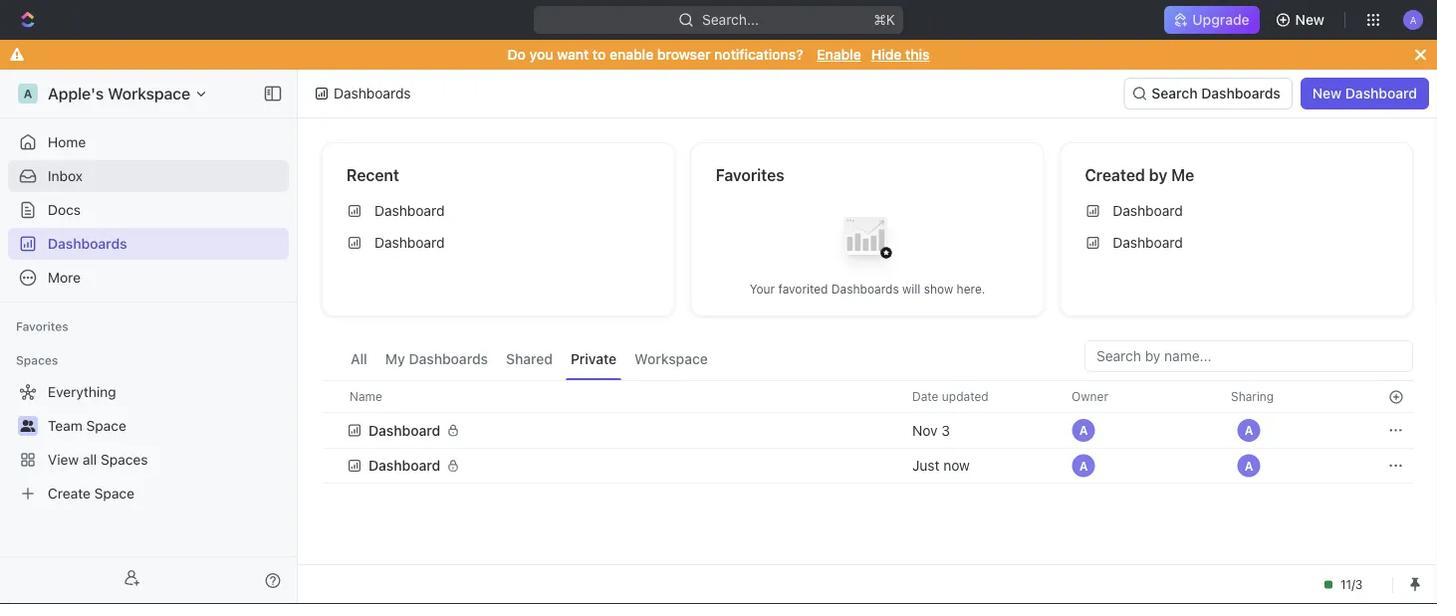 Task type: locate. For each thing, give the bounding box(es) containing it.
dashboards right search
[[1202, 85, 1281, 102]]

dashboards up more
[[48, 236, 127, 252]]

created
[[1085, 166, 1145, 185]]

a button
[[1398, 4, 1429, 36]]

a inside navigation
[[24, 87, 32, 101]]

enable
[[817, 46, 861, 63]]

view
[[48, 452, 79, 468]]

table
[[322, 381, 1413, 486]]

team space link
[[48, 410, 285, 442]]

a
[[1410, 14, 1417, 25], [24, 87, 32, 101], [1079, 424, 1088, 438], [1245, 424, 1253, 438], [1079, 459, 1088, 473], [1245, 459, 1253, 473]]

apple's workspace
[[48, 84, 190, 103]]

row down 'date'
[[322, 411, 1413, 451]]

a button
[[1231, 413, 1267, 449], [1231, 448, 1267, 484]]

space up view all spaces
[[86, 418, 126, 434]]

created by me
[[1085, 166, 1195, 185]]

0 vertical spatial space
[[86, 418, 126, 434]]

tab list
[[346, 341, 713, 381]]

1 vertical spatial space
[[94, 486, 134, 502]]

Search by name... text field
[[1097, 342, 1402, 372]]

dashboards link
[[8, 228, 289, 260]]

space inside team space link
[[86, 418, 126, 434]]

my dashboards button
[[380, 341, 493, 381]]

by
[[1149, 166, 1168, 185]]

new button
[[1268, 4, 1337, 36]]

1 vertical spatial spaces
[[101, 452, 148, 468]]

inbox
[[48, 168, 83, 184]]

do
[[508, 46, 526, 63]]

spaces down favorites button at the left
[[16, 354, 58, 368]]

all
[[351, 351, 367, 368]]

spaces right all
[[101, 452, 148, 468]]

new down new button
[[1313, 85, 1342, 102]]

0 horizontal spatial favorites
[[16, 320, 68, 334]]

⌘k
[[874, 11, 896, 28]]

workspace up the home link
[[108, 84, 190, 103]]

you
[[530, 46, 553, 63]]

dashboards
[[334, 85, 411, 102], [1202, 85, 1281, 102], [48, 236, 127, 252], [832, 282, 899, 296], [409, 351, 488, 368]]

1 a button from the top
[[1231, 413, 1267, 449]]

row
[[322, 381, 1413, 413], [322, 411, 1413, 451], [322, 446, 1413, 486]]

0 horizontal spatial spaces
[[16, 354, 58, 368]]

workspace right private
[[635, 351, 708, 368]]

1 horizontal spatial favorites
[[716, 166, 785, 185]]

recent
[[347, 166, 399, 185]]

new right upgrade
[[1296, 11, 1325, 28]]

favorites
[[716, 166, 785, 185], [16, 320, 68, 334]]

apple, , element
[[1072, 419, 1096, 443], [1237, 419, 1261, 443], [1072, 454, 1096, 478], [1237, 454, 1261, 478]]

docs
[[48, 202, 81, 218]]

space inside create space 'link'
[[94, 486, 134, 502]]

your
[[750, 282, 775, 296]]

0 vertical spatial workspace
[[108, 84, 190, 103]]

1 horizontal spatial spaces
[[101, 452, 148, 468]]

favorites button
[[8, 315, 76, 339]]

0 vertical spatial favorites
[[716, 166, 785, 185]]

tree
[[8, 377, 289, 510]]

space
[[86, 418, 126, 434], [94, 486, 134, 502]]

nov 3
[[912, 422, 950, 439]]

2 a button from the top
[[1231, 448, 1267, 484]]

upgrade link
[[1165, 6, 1260, 34]]

new
[[1296, 11, 1325, 28], [1313, 85, 1342, 102]]

tree containing everything
[[8, 377, 289, 510]]

nov
[[912, 422, 938, 439]]

workspace inside workspace button
[[635, 351, 708, 368]]

want
[[557, 46, 589, 63]]

dashboard button
[[347, 411, 889, 451], [347, 411, 472, 451], [347, 446, 889, 486], [347, 446, 472, 486]]

row up the nov
[[322, 381, 1413, 413]]

tab list containing all
[[346, 341, 713, 381]]

favorites inside button
[[16, 320, 68, 334]]

apple's workspace, , element
[[18, 84, 38, 104]]

name
[[350, 390, 382, 404]]

a inside dropdown button
[[1410, 14, 1417, 25]]

sharing
[[1231, 390, 1274, 404]]

space down view all spaces
[[94, 486, 134, 502]]

create space
[[48, 486, 134, 502]]

1 vertical spatial favorites
[[16, 320, 68, 334]]

1 row from the top
[[322, 381, 1413, 413]]

team
[[48, 418, 82, 434]]

private
[[571, 351, 617, 368]]

team space
[[48, 418, 126, 434]]

no favorited dashboards image
[[828, 202, 907, 281]]

dashboards right my
[[409, 351, 488, 368]]

1 horizontal spatial workspace
[[635, 351, 708, 368]]

0 horizontal spatial workspace
[[108, 84, 190, 103]]

new for new dashboard
[[1313, 85, 1342, 102]]

upgrade
[[1193, 11, 1250, 28]]

space for create space
[[94, 486, 134, 502]]

search
[[1152, 85, 1198, 102]]

0 vertical spatial new
[[1296, 11, 1325, 28]]

do you want to enable browser notifications? enable hide this
[[508, 46, 930, 63]]

date updated button
[[900, 382, 1001, 412]]

workspace
[[108, 84, 190, 103], [635, 351, 708, 368]]

more
[[48, 269, 81, 286]]

dashboard link
[[339, 195, 658, 227], [1077, 195, 1397, 227], [339, 227, 658, 259], [1077, 227, 1397, 259]]

row down the nov
[[322, 446, 1413, 486]]

space for team space
[[86, 418, 126, 434]]

dashboard
[[1346, 85, 1417, 102], [375, 203, 445, 219], [1113, 203, 1183, 219], [375, 235, 445, 251], [1113, 235, 1183, 251], [369, 422, 440, 439], [369, 458, 440, 474]]

your favorited dashboards will show here.
[[750, 282, 986, 296]]

1 vertical spatial new
[[1313, 85, 1342, 102]]

spaces
[[16, 354, 58, 368], [101, 452, 148, 468]]

1 vertical spatial workspace
[[635, 351, 708, 368]]

new for new
[[1296, 11, 1325, 28]]

all button
[[346, 341, 372, 381]]



Task type: describe. For each thing, give the bounding box(es) containing it.
user group image
[[20, 420, 35, 432]]

my
[[385, 351, 405, 368]]

new dashboard
[[1313, 85, 1417, 102]]

tree inside sidebar navigation
[[8, 377, 289, 510]]

more button
[[8, 262, 289, 294]]

search dashboards
[[1152, 85, 1281, 102]]

enable
[[610, 46, 654, 63]]

row containing name
[[322, 381, 1413, 413]]

now
[[944, 458, 970, 474]]

date
[[912, 390, 939, 404]]

dashboard inside button
[[1346, 85, 1417, 102]]

3 row from the top
[[322, 446, 1413, 486]]

show
[[924, 282, 954, 296]]

dashboards left will
[[832, 282, 899, 296]]

everything
[[48, 384, 116, 400]]

this
[[906, 46, 930, 63]]

view all spaces link
[[8, 444, 285, 476]]

just now
[[912, 458, 970, 474]]

create
[[48, 486, 91, 502]]

favorited
[[779, 282, 828, 296]]

view all spaces
[[48, 452, 148, 468]]

a button for nov 3
[[1231, 413, 1267, 449]]

table containing dashboard
[[322, 381, 1413, 486]]

will
[[903, 282, 921, 296]]

private button
[[566, 341, 622, 381]]

notifications?
[[714, 46, 803, 63]]

shared button
[[501, 341, 558, 381]]

shared
[[506, 351, 553, 368]]

apple's
[[48, 84, 104, 103]]

sidebar navigation
[[0, 70, 302, 605]]

workspace inside sidebar navigation
[[108, 84, 190, 103]]

date updated
[[912, 390, 989, 404]]

workspace button
[[630, 341, 713, 381]]

my dashboards
[[385, 351, 488, 368]]

home
[[48, 134, 86, 150]]

3
[[942, 422, 950, 439]]

browser
[[657, 46, 711, 63]]

dashboards inside "tab list"
[[409, 351, 488, 368]]

dashboards up recent
[[334, 85, 411, 102]]

docs link
[[8, 194, 289, 226]]

spaces inside tree
[[101, 452, 148, 468]]

a button for just now
[[1231, 448, 1267, 484]]

home link
[[8, 127, 289, 158]]

just
[[912, 458, 940, 474]]

dashboards inside sidebar navigation
[[48, 236, 127, 252]]

to
[[593, 46, 606, 63]]

2 row from the top
[[322, 411, 1413, 451]]

search dashboards button
[[1124, 78, 1293, 110]]

here.
[[957, 282, 986, 296]]

me
[[1172, 166, 1195, 185]]

0 vertical spatial spaces
[[16, 354, 58, 368]]

hide
[[871, 46, 902, 63]]

search...
[[702, 11, 759, 28]]

all
[[83, 452, 97, 468]]

create space link
[[8, 478, 285, 510]]

everything link
[[8, 377, 285, 408]]

updated
[[942, 390, 989, 404]]

inbox link
[[8, 160, 289, 192]]

new dashboard button
[[1301, 78, 1429, 110]]

owner
[[1072, 390, 1109, 404]]



Task type: vqa. For each thing, say whether or not it's contained in the screenshot.
30
no



